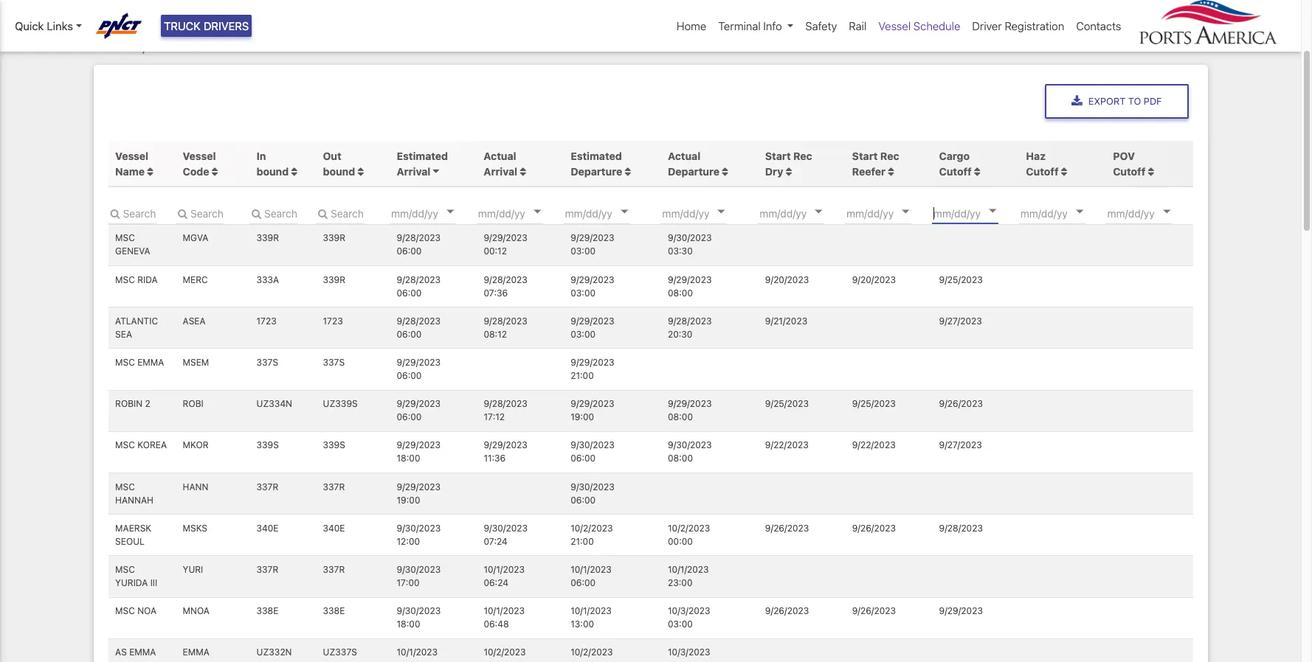 Task type: describe. For each thing, give the bounding box(es) containing it.
9/30/2023 08:00
[[668, 440, 712, 465]]

vessel down truck
[[152, 40, 187, 54]]

start rec dry
[[765, 150, 813, 178]]

10/2/2023 down the 13:00
[[571, 648, 613, 659]]

rec for start rec reefer
[[881, 150, 900, 162]]

11:36
[[484, 454, 506, 465]]

merc
[[183, 274, 208, 285]]

10/2/2023 00:00
[[668, 523, 710, 548]]

10/1/2023 for 23:00
[[668, 565, 709, 576]]

18:00 for 9/30/2023 18:00
[[397, 619, 420, 631]]

reefer
[[852, 165, 886, 178]]

1 horizontal spatial home link
[[671, 12, 713, 40]]

as emma
[[115, 648, 156, 659]]

truck
[[164, 19, 201, 32]]

9/27/2023 for 9/22/2023
[[939, 440, 982, 451]]

estimated departure
[[571, 150, 622, 178]]

robin
[[115, 399, 143, 410]]

msc for msc emma
[[115, 357, 135, 368]]

departure for actual
[[668, 165, 720, 178]]

hann
[[183, 482, 208, 493]]

actual departure
[[668, 150, 720, 178]]

9/28/2023 06:00 for 00:12
[[397, 233, 441, 257]]

msem
[[183, 357, 209, 368]]

schedule inside 'link'
[[914, 19, 961, 32]]

8 mm/dd/yy field from the left
[[1019, 202, 1108, 224]]

export to pdf
[[1089, 96, 1162, 107]]

4 open calendar image from the left
[[1163, 210, 1171, 214]]

23:00
[[668, 578, 693, 589]]

9 mm/dd/yy field from the left
[[1106, 202, 1195, 224]]

10/1/2023 for 06:48
[[484, 606, 525, 617]]

registration
[[1005, 19, 1065, 32]]

9/28/2023 07:36
[[484, 274, 528, 299]]

bound for out
[[323, 165, 355, 178]]

maersk seoul
[[115, 523, 151, 548]]

atlantic sea
[[115, 316, 158, 340]]

03:00 for 9/29/2023 00:12
[[571, 246, 596, 257]]

dry
[[765, 165, 784, 178]]

03:00 for 9/28/2023 08:12
[[571, 329, 596, 340]]

339r for 339r
[[323, 233, 346, 244]]

vessel inside 'link'
[[879, 19, 911, 32]]

actual arrival
[[484, 150, 518, 178]]

actual for actual departure
[[668, 150, 701, 162]]

in
[[257, 150, 266, 162]]

06:24
[[484, 578, 509, 589]]

emma for as emma
[[129, 648, 156, 659]]

1 horizontal spatial 9/29/2023 19:00
[[571, 399, 615, 423]]

msks
[[183, 523, 207, 534]]

safety
[[806, 19, 837, 32]]

quick
[[15, 19, 44, 32]]

339r for 333a
[[323, 274, 346, 285]]

1 337s from the left
[[257, 357, 278, 368]]

asea
[[183, 316, 206, 327]]

9/29/2023 08:00 for 9/20/2023
[[668, 274, 712, 299]]

open calendar image for 7th mm/dd/yy field from the left
[[989, 210, 997, 213]]

emma for msc emma
[[137, 357, 164, 368]]

quick links
[[15, 19, 73, 32]]

arrival for estimated arrival
[[397, 165, 431, 178]]

1 horizontal spatial 19:00
[[571, 412, 594, 423]]

out
[[323, 150, 342, 162]]

0 horizontal spatial 9/29/2023 19:00
[[397, 482, 441, 506]]

vessel schedule inside vessel schedule 'link'
[[879, 19, 961, 32]]

9/30/2023 12:00
[[397, 523, 441, 548]]

5 mm/dd/yy field from the left
[[758, 202, 847, 224]]

06:48
[[484, 619, 509, 631]]

haz cutoff
[[1026, 150, 1059, 178]]

9/27/2023 for 9/21/2023
[[939, 316, 982, 327]]

open calendar image for eighth mm/dd/yy field from right
[[534, 210, 541, 214]]

1 open calendar image from the left
[[447, 210, 454, 214]]

robin 2
[[115, 399, 150, 410]]

atlantic
[[115, 316, 158, 327]]

1 9/22/2023 from the left
[[765, 440, 809, 451]]

estimated arrival
[[397, 150, 448, 178]]

07:36
[[484, 288, 508, 299]]

hannah
[[115, 495, 153, 506]]

robi
[[183, 399, 204, 410]]

08:00 for 9/29/2023 19:00
[[668, 412, 693, 423]]

6 mm/dd/yy field from the left
[[845, 202, 934, 224]]

00:00
[[668, 537, 693, 548]]

pdf
[[1144, 96, 1162, 107]]

9/29/2023 03:00 for 9/28/2023 07:36
[[571, 274, 615, 299]]

departure for estimated
[[571, 165, 622, 178]]

2 open calendar image from the left
[[718, 210, 725, 214]]

links
[[47, 19, 73, 32]]

9/30/2023 17:00
[[397, 565, 441, 589]]

korea
[[137, 440, 167, 451]]

9/28/2023 06:00 for 07:36
[[397, 274, 441, 299]]

to
[[1129, 96, 1142, 107]]

contacts
[[1077, 19, 1122, 32]]

uz339s
[[323, 399, 358, 410]]

mkor
[[183, 440, 209, 451]]

1 horizontal spatial 9/25/2023
[[852, 399, 896, 410]]

3 mm/dd/yy field from the left
[[564, 202, 652, 224]]

drivers
[[204, 19, 249, 32]]

10/1/2023 for 06:00
[[571, 565, 612, 576]]

0 horizontal spatial 9/25/2023
[[765, 399, 809, 410]]

emma down mnoa
[[183, 648, 209, 659]]

cutoff for pov
[[1113, 165, 1146, 178]]

9/29/2023 21:00
[[571, 357, 615, 382]]

0 horizontal spatial home link
[[105, 40, 137, 54]]

10/2/2023 up 10/1/2023 06:00
[[571, 523, 613, 534]]

rida
[[137, 274, 158, 285]]

yuri
[[183, 565, 203, 576]]

driver
[[973, 19, 1002, 32]]

start for reefer
[[852, 150, 878, 162]]

9/28/2023 08:12
[[484, 316, 528, 340]]

haz
[[1026, 150, 1046, 162]]

2 340e from the left
[[323, 523, 345, 534]]

2 9/20/2023 from the left
[[852, 274, 896, 285]]

08:00 for 9/29/2023 03:00
[[668, 288, 693, 299]]

export to pdf link
[[1045, 84, 1189, 119]]

name
[[115, 165, 145, 178]]

06:00 inside 10/1/2023 06:00
[[571, 578, 596, 589]]

10/3/2023 03:00
[[668, 606, 711, 631]]

1 1723 from the left
[[257, 316, 277, 327]]

info
[[764, 19, 782, 32]]

vessel up name
[[115, 150, 148, 162]]

rail
[[849, 19, 867, 32]]

uz334n
[[257, 399, 292, 410]]

quick links link
[[15, 18, 82, 34]]

9/29/2023 00:12
[[484, 233, 528, 257]]

msc korea
[[115, 440, 167, 451]]

arrival for actual arrival
[[484, 165, 518, 178]]

9/30/2023 07:24
[[484, 523, 528, 548]]

20:30
[[668, 329, 693, 340]]

10/1/2023 13:00
[[571, 606, 612, 631]]

1 9/20/2023 from the left
[[765, 274, 809, 285]]

driver registration link
[[967, 12, 1071, 40]]

13:00
[[571, 619, 594, 631]]

08:12
[[484, 329, 507, 340]]

10/1/2023 down the '9/30/2023 18:00'
[[397, 648, 438, 659]]

out bound
[[323, 150, 358, 178]]

rail link
[[843, 12, 873, 40]]



Task type: locate. For each thing, give the bounding box(es) containing it.
2 departure from the left
[[668, 165, 720, 178]]

337r
[[257, 482, 279, 493], [323, 482, 345, 493], [257, 565, 279, 576], [323, 565, 345, 576]]

rec for start rec dry
[[794, 150, 813, 162]]

1 10/3/2023 from the top
[[668, 606, 711, 617]]

1 340e from the left
[[257, 523, 279, 534]]

schedule down truck drivers link on the left of page
[[190, 40, 240, 54]]

geneva
[[115, 246, 150, 257]]

9/29/2023 19:00
[[571, 399, 615, 423], [397, 482, 441, 506]]

1 estimated from the left
[[397, 150, 448, 162]]

1 vertical spatial 9/29/2023 08:00
[[668, 399, 712, 423]]

estimated inside the estimated departure
[[571, 150, 622, 162]]

estimated for arrival
[[397, 150, 448, 162]]

1 vertical spatial 9/29/2023 06:00
[[397, 399, 441, 423]]

2 337s from the left
[[323, 357, 345, 368]]

08:00 for 9/30/2023 06:00
[[668, 454, 693, 465]]

1 horizontal spatial start
[[852, 150, 878, 162]]

1 horizontal spatial 337s
[[323, 357, 345, 368]]

9/29/2023 18:00
[[397, 440, 441, 465]]

1 departure from the left
[[571, 165, 622, 178]]

schedule left driver at the top of page
[[914, 19, 961, 32]]

msc for msc yurida iii
[[115, 565, 135, 576]]

bound down in
[[257, 165, 289, 178]]

cutoff down the pov
[[1113, 165, 1146, 178]]

10/1/2023 06:48
[[484, 606, 525, 631]]

9/22/2023
[[765, 440, 809, 451], [852, 440, 896, 451]]

1 cutoff from the left
[[939, 165, 972, 178]]

9/30/2023 06:00 for 9/29/2023 19:00
[[571, 482, 615, 506]]

1 horizontal spatial 338e
[[323, 606, 345, 617]]

08:00
[[668, 288, 693, 299], [668, 412, 693, 423], [668, 454, 693, 465]]

3 open calendar image from the left
[[1076, 210, 1084, 214]]

home link
[[671, 12, 713, 40], [105, 40, 137, 54]]

21:00 inside 10/2/2023 21:00
[[571, 537, 594, 548]]

1 horizontal spatial vessel schedule
[[879, 19, 961, 32]]

9/29/2023 03:00 for 9/28/2023 08:12
[[571, 316, 615, 340]]

safety link
[[800, 12, 843, 40]]

0 vertical spatial 9/29/2023 06:00
[[397, 357, 441, 382]]

1 horizontal spatial home
[[677, 19, 707, 32]]

0 vertical spatial 10/3/2023
[[668, 606, 711, 617]]

1 horizontal spatial 340e
[[323, 523, 345, 534]]

18:00 inside the '9/30/2023 18:00'
[[397, 619, 420, 631]]

10/1/2023 up the 13:00
[[571, 606, 612, 617]]

cutoff
[[939, 165, 972, 178], [1026, 165, 1059, 178], [1113, 165, 1146, 178]]

cutoff down the cargo
[[939, 165, 972, 178]]

pov cutoff
[[1113, 150, 1146, 178]]

9/28/2023
[[397, 233, 441, 244], [397, 274, 441, 285], [484, 274, 528, 285], [397, 316, 441, 327], [484, 316, 528, 327], [668, 316, 712, 327], [484, 399, 528, 410], [939, 523, 983, 534]]

start for dry
[[765, 150, 791, 162]]

2 msc from the top
[[115, 274, 135, 285]]

9/29/2023 08:00
[[668, 274, 712, 299], [668, 399, 712, 423]]

maersk
[[115, 523, 151, 534]]

0 horizontal spatial start
[[765, 150, 791, 162]]

cutoff for haz
[[1026, 165, 1059, 178]]

rec
[[794, 150, 813, 162], [881, 150, 900, 162]]

1 bound from the left
[[257, 165, 289, 178]]

2 08:00 from the top
[[668, 412, 693, 423]]

0 horizontal spatial 339s
[[257, 440, 279, 451]]

in bound
[[257, 150, 291, 178]]

msc for msc geneva
[[115, 233, 135, 244]]

12:00
[[397, 537, 420, 548]]

mgva
[[183, 233, 208, 244]]

start up dry
[[765, 150, 791, 162]]

emma down the atlantic sea
[[137, 357, 164, 368]]

10/1/2023 23:00
[[668, 565, 709, 589]]

1 horizontal spatial 9/20/2023
[[852, 274, 896, 285]]

0 horizontal spatial estimated
[[397, 150, 448, 162]]

10/3/2023 for 10/3/2023 03:00
[[668, 606, 711, 617]]

10/2/2023
[[571, 523, 613, 534], [668, 523, 710, 534], [484, 648, 526, 659], [571, 648, 613, 659]]

1 18:00 from the top
[[397, 454, 420, 465]]

2 9/30/2023 06:00 from the top
[[571, 482, 615, 506]]

actual for actual arrival
[[484, 150, 516, 162]]

msc left korea
[[115, 440, 135, 451]]

bound for in
[[257, 165, 289, 178]]

msc for msc hannah
[[115, 482, 135, 493]]

2 9/27/2023 from the top
[[939, 440, 982, 451]]

bound inside in bound
[[257, 165, 289, 178]]

2 338e from the left
[[323, 606, 345, 617]]

bound
[[257, 165, 289, 178], [323, 165, 355, 178]]

10/1/2023 for 13:00
[[571, 606, 612, 617]]

1 horizontal spatial arrival
[[484, 165, 518, 178]]

mm/dd/yy field down the estimated departure
[[564, 202, 652, 224]]

0 horizontal spatial 340e
[[257, 523, 279, 534]]

2 18:00 from the top
[[397, 619, 420, 631]]

1 9/27/2023 from the top
[[939, 316, 982, 327]]

2 339s from the left
[[323, 440, 345, 451]]

None field
[[108, 202, 157, 224], [176, 202, 224, 224], [249, 202, 298, 224], [316, 202, 365, 224], [108, 202, 157, 224], [176, 202, 224, 224], [249, 202, 298, 224], [316, 202, 365, 224]]

2 horizontal spatial 9/25/2023
[[939, 274, 983, 285]]

1 horizontal spatial 1723
[[323, 316, 343, 327]]

0 vertical spatial 9/30/2023 06:00
[[571, 440, 615, 465]]

0 vertical spatial 21:00
[[571, 371, 594, 382]]

10/3/2023 for 10/3/2023
[[668, 648, 711, 659]]

18:00 inside the 9/29/2023 18:00
[[397, 454, 420, 465]]

msc hannah
[[115, 482, 153, 506]]

2 21:00 from the top
[[571, 537, 594, 548]]

0 vertical spatial vessel schedule
[[879, 19, 961, 32]]

3 08:00 from the top
[[668, 454, 693, 465]]

1 9/30/2023 06:00 from the top
[[571, 440, 615, 465]]

cargo cutoff
[[939, 150, 972, 178]]

9/29/2023 08:00 down 03:30
[[668, 274, 712, 299]]

2 vertical spatial 08:00
[[668, 454, 693, 465]]

msc left 'noa'
[[115, 606, 135, 617]]

msc inside msc yurida iii
[[115, 565, 135, 576]]

2 estimated from the left
[[571, 150, 622, 162]]

10/2/2023 21:00
[[571, 523, 613, 548]]

cargo
[[939, 150, 970, 162]]

17:12
[[484, 412, 505, 423]]

337s up uz339s
[[323, 357, 345, 368]]

0 vertical spatial 9/27/2023
[[939, 316, 982, 327]]

3 9/28/2023 06:00 from the top
[[397, 316, 441, 340]]

1 08:00 from the top
[[668, 288, 693, 299]]

1 9/29/2023 08:00 from the top
[[668, 274, 712, 299]]

vessel right "rail"
[[879, 19, 911, 32]]

9/21/2023
[[765, 316, 808, 327]]

1 horizontal spatial bound
[[323, 165, 355, 178]]

msc up geneva
[[115, 233, 135, 244]]

7 mm/dd/yy field from the left
[[932, 202, 1021, 224]]

rec inside start rec reefer
[[881, 150, 900, 162]]

msc geneva
[[115, 233, 150, 257]]

2 vertical spatial 9/28/2023 06:00
[[397, 316, 441, 340]]

start inside start rec reefer
[[852, 150, 878, 162]]

open calendar image
[[989, 210, 997, 213], [534, 210, 541, 214], [621, 210, 628, 214], [815, 210, 823, 214], [902, 210, 910, 214]]

mm/dd/yy field down haz cutoff
[[1019, 202, 1108, 224]]

home inside home link
[[677, 19, 707, 32]]

vessel code
[[183, 150, 216, 178]]

0 horizontal spatial 9/22/2023
[[765, 440, 809, 451]]

1 horizontal spatial rec
[[881, 150, 900, 162]]

1 msc from the top
[[115, 233, 135, 244]]

home
[[677, 19, 707, 32], [105, 40, 137, 54]]

1 9/29/2023 03:00 from the top
[[571, 233, 615, 257]]

uz332n
[[257, 648, 292, 659]]

cutoff down haz at the right
[[1026, 165, 1059, 178]]

4 msc from the top
[[115, 440, 135, 451]]

2 rec from the left
[[881, 150, 900, 162]]

start
[[765, 150, 791, 162], [852, 150, 878, 162]]

03:00 inside 10/3/2023 03:00
[[668, 619, 693, 631]]

msc for msc korea
[[115, 440, 135, 451]]

open calendar image
[[447, 210, 454, 214], [718, 210, 725, 214], [1076, 210, 1084, 214], [1163, 210, 1171, 214]]

0 vertical spatial 9/29/2023 08:00
[[668, 274, 712, 299]]

07:24
[[484, 537, 508, 548]]

1 9/28/2023 06:00 from the top
[[397, 233, 441, 257]]

17:00
[[397, 578, 420, 589]]

0 horizontal spatial 19:00
[[397, 495, 420, 506]]

1 21:00 from the top
[[571, 371, 594, 382]]

03:00
[[571, 246, 596, 257], [571, 288, 596, 299], [571, 329, 596, 340], [668, 619, 693, 631]]

vessel schedule down truck drivers link on the left of page
[[152, 40, 240, 54]]

19:00 down 9/29/2023 21:00
[[571, 412, 594, 423]]

vessel schedule link
[[873, 12, 967, 40]]

msc left rida
[[115, 274, 135, 285]]

21:00 for 9/29/2023 21:00
[[571, 371, 594, 382]]

339s down uz339s
[[323, 440, 345, 451]]

bound down out
[[323, 165, 355, 178]]

333a
[[257, 274, 279, 285]]

339s down uz334n
[[257, 440, 279, 451]]

7 msc from the top
[[115, 606, 135, 617]]

1 vertical spatial vessel schedule
[[152, 40, 240, 54]]

3 msc from the top
[[115, 357, 135, 368]]

arrival inside 'estimated arrival'
[[397, 165, 431, 178]]

mm/dd/yy field down pov cutoff
[[1106, 202, 1195, 224]]

10/1/2023 down 10/2/2023 21:00
[[571, 565, 612, 576]]

0 horizontal spatial schedule
[[190, 40, 240, 54]]

1 horizontal spatial departure
[[668, 165, 720, 178]]

338e up uz337s
[[323, 606, 345, 617]]

estimated for departure
[[571, 150, 622, 162]]

start up reefer
[[852, 150, 878, 162]]

9/30/2023 03:30
[[668, 233, 712, 257]]

9/28/2023 06:00 for 08:12
[[397, 316, 441, 340]]

0 horizontal spatial arrival
[[397, 165, 431, 178]]

0 horizontal spatial rec
[[794, 150, 813, 162]]

18:00
[[397, 454, 420, 465], [397, 619, 420, 631]]

contacts link
[[1071, 12, 1128, 40]]

truck drivers
[[164, 19, 249, 32]]

2 10/3/2023 from the top
[[668, 648, 711, 659]]

1 mm/dd/yy field from the left
[[390, 202, 478, 224]]

open calendar image for 4th mm/dd/yy field from right
[[902, 210, 910, 214]]

1 9/29/2023 06:00 from the top
[[397, 357, 441, 382]]

9/29/2023 11:36
[[484, 440, 528, 465]]

pov
[[1113, 150, 1135, 162]]

msc emma
[[115, 357, 164, 368]]

0 horizontal spatial 337s
[[257, 357, 278, 368]]

9/29/2023 08:00 for 9/25/2023
[[668, 399, 712, 423]]

0 vertical spatial home
[[677, 19, 707, 32]]

9/29/2023 19:00 down 9/29/2023 21:00
[[571, 399, 615, 423]]

1 vertical spatial 9/29/2023 19:00
[[397, 482, 441, 506]]

337s
[[257, 357, 278, 368], [323, 357, 345, 368]]

1 vertical spatial 10/3/2023
[[668, 648, 711, 659]]

0 horizontal spatial actual
[[484, 150, 516, 162]]

1 vertical spatial 9/28/2023 06:00
[[397, 274, 441, 299]]

1 horizontal spatial cutoff
[[1026, 165, 1059, 178]]

download image
[[1072, 96, 1083, 107]]

21:00
[[571, 371, 594, 382], [571, 537, 594, 548]]

08:00 inside 9/30/2023 08:00
[[668, 454, 693, 465]]

1 actual from the left
[[484, 150, 516, 162]]

1 vertical spatial 21:00
[[571, 537, 594, 548]]

0 horizontal spatial vessel schedule
[[152, 40, 240, 54]]

03:00 for 9/28/2023 07:36
[[571, 288, 596, 299]]

9/30/2023 06:00 for 9/29/2023 18:00
[[571, 440, 615, 465]]

0 vertical spatial 18:00
[[397, 454, 420, 465]]

msc up hannah
[[115, 482, 135, 493]]

mnoa
[[183, 606, 210, 617]]

1 arrival from the left
[[397, 165, 431, 178]]

340e
[[257, 523, 279, 534], [323, 523, 345, 534]]

3 cutoff from the left
[[1113, 165, 1146, 178]]

9/29/2023 06:00 for uz339s
[[397, 399, 441, 423]]

msc rida
[[115, 274, 158, 285]]

start rec reefer
[[852, 150, 900, 178]]

2 9/22/2023 from the left
[[852, 440, 896, 451]]

2
[[145, 399, 150, 410]]

noa
[[137, 606, 157, 617]]

0 horizontal spatial 338e
[[257, 606, 279, 617]]

rec left start rec reefer
[[794, 150, 813, 162]]

schedule
[[914, 19, 961, 32], [190, 40, 240, 54]]

6 msc from the top
[[115, 565, 135, 576]]

0 vertical spatial 9/29/2023 19:00
[[571, 399, 615, 423]]

2 cutoff from the left
[[1026, 165, 1059, 178]]

actual inside actual departure
[[668, 150, 701, 162]]

5 msc from the top
[[115, 482, 135, 493]]

departure
[[571, 165, 622, 178], [668, 165, 720, 178]]

msc inside 'msc hannah'
[[115, 482, 135, 493]]

10/3/2023 down 10/3/2023 03:00
[[668, 648, 711, 659]]

mm/dd/yy field down cargo cutoff
[[932, 202, 1021, 224]]

actual inside actual arrival
[[484, 150, 516, 162]]

msc inside the msc geneva
[[115, 233, 135, 244]]

2 mm/dd/yy field from the left
[[477, 202, 565, 224]]

21:00 for 10/2/2023 21:00
[[571, 537, 594, 548]]

10/1/2023 06:24
[[484, 565, 525, 589]]

10/1/2023 up 23:00
[[668, 565, 709, 576]]

start inside "start rec dry"
[[765, 150, 791, 162]]

19:00
[[571, 412, 594, 423], [397, 495, 420, 506]]

msc
[[115, 233, 135, 244], [115, 274, 135, 285], [115, 357, 135, 368], [115, 440, 135, 451], [115, 482, 135, 493], [115, 565, 135, 576], [115, 606, 135, 617]]

4 mm/dd/yy field from the left
[[661, 202, 750, 224]]

9/29/2023 19:00 down the 9/29/2023 18:00
[[397, 482, 441, 506]]

10/1/2023 for 06:24
[[484, 565, 525, 576]]

mm/dd/yy field down 'estimated arrival'
[[390, 202, 478, 224]]

1 rec from the left
[[794, 150, 813, 162]]

0 vertical spatial 08:00
[[668, 288, 693, 299]]

1 vertical spatial 08:00
[[668, 412, 693, 423]]

9/29/2023 03:00
[[571, 233, 615, 257], [571, 274, 615, 299], [571, 316, 615, 340]]

mm/dd/yy field up 9/30/2023 03:30
[[661, 202, 750, 224]]

0 vertical spatial 9/29/2023 03:00
[[571, 233, 615, 257]]

21:00 inside 9/29/2023 21:00
[[571, 371, 594, 382]]

msc yurida iii
[[115, 565, 157, 589]]

10/1/2023 up 06:48 at the bottom of the page
[[484, 606, 525, 617]]

1 vertical spatial 19:00
[[397, 495, 420, 506]]

vessel up code
[[183, 150, 216, 162]]

1 vertical spatial 9/27/2023
[[939, 440, 982, 451]]

338e up uz332n
[[257, 606, 279, 617]]

rec inside "start rec dry"
[[794, 150, 813, 162]]

9/27/2023
[[939, 316, 982, 327], [939, 440, 982, 451]]

1 horizontal spatial schedule
[[914, 19, 961, 32]]

1 horizontal spatial 339s
[[323, 440, 345, 451]]

open calendar image for 7th mm/dd/yy field from right
[[621, 210, 628, 214]]

9/30/2023 06:00
[[571, 440, 615, 465], [571, 482, 615, 506]]

2 9/29/2023 06:00 from the top
[[397, 399, 441, 423]]

10/1/2023 06:00
[[571, 565, 612, 589]]

rec up reefer
[[881, 150, 900, 162]]

1 horizontal spatial actual
[[668, 150, 701, 162]]

10/2/2023 up 00:00
[[668, 523, 710, 534]]

2 bound from the left
[[323, 165, 355, 178]]

2 1723 from the left
[[323, 316, 343, 327]]

19:00 up "9/30/2023 12:00"
[[397, 495, 420, 506]]

0 horizontal spatial cutoff
[[939, 165, 972, 178]]

msc for msc rida
[[115, 274, 135, 285]]

mm/dd/yy field up "9/29/2023 00:12"
[[477, 202, 565, 224]]

open calendar image for 5th mm/dd/yy field from right
[[815, 210, 823, 214]]

yurida
[[115, 578, 148, 589]]

0 horizontal spatial bound
[[257, 165, 289, 178]]

vessel schedule right "rail"
[[879, 19, 961, 32]]

2 horizontal spatial cutoff
[[1113, 165, 1146, 178]]

iii
[[150, 578, 157, 589]]

2 9/29/2023 08:00 from the top
[[668, 399, 712, 423]]

mm/dd/yy field
[[390, 202, 478, 224], [477, 202, 565, 224], [564, 202, 652, 224], [661, 202, 750, 224], [758, 202, 847, 224], [845, 202, 934, 224], [932, 202, 1021, 224], [1019, 202, 1108, 224], [1106, 202, 1195, 224]]

terminal
[[719, 19, 761, 32]]

337s up uz334n
[[257, 357, 278, 368]]

bound inside out bound
[[323, 165, 355, 178]]

0 vertical spatial schedule
[[914, 19, 961, 32]]

0 horizontal spatial departure
[[571, 165, 622, 178]]

msc up yurida
[[115, 565, 135, 576]]

10/3/2023 down 23:00
[[668, 606, 711, 617]]

0 vertical spatial 9/28/2023 06:00
[[397, 233, 441, 257]]

1 vertical spatial 9/29/2023 03:00
[[571, 274, 615, 299]]

0 vertical spatial 19:00
[[571, 412, 594, 423]]

1 vertical spatial 18:00
[[397, 619, 420, 631]]

sea
[[115, 329, 132, 340]]

0 horizontal spatial 1723
[[257, 316, 277, 327]]

2 arrival from the left
[[484, 165, 518, 178]]

18:00 for 9/29/2023 18:00
[[397, 454, 420, 465]]

10/2/2023 down 06:48 at the bottom of the page
[[484, 648, 526, 659]]

1 vertical spatial home
[[105, 40, 137, 54]]

2 9/28/2023 06:00 from the top
[[397, 274, 441, 299]]

0 horizontal spatial 9/20/2023
[[765, 274, 809, 285]]

9/29/2023 08:00 up 9/30/2023 08:00
[[668, 399, 712, 423]]

code
[[183, 165, 209, 178]]

emma right as at bottom left
[[129, 648, 156, 659]]

1 vertical spatial 9/30/2023 06:00
[[571, 482, 615, 506]]

2 9/29/2023 03:00 from the top
[[571, 274, 615, 299]]

2 vertical spatial 9/29/2023 03:00
[[571, 316, 615, 340]]

1 start from the left
[[765, 150, 791, 162]]

0 horizontal spatial home
[[105, 40, 137, 54]]

terminal info link
[[713, 12, 800, 40]]

1 horizontal spatial 9/22/2023
[[852, 440, 896, 451]]

msc for msc noa
[[115, 606, 135, 617]]

1 vertical spatial schedule
[[190, 40, 240, 54]]

mm/dd/yy field down dry
[[758, 202, 847, 224]]

driver registration
[[973, 19, 1065, 32]]

mm/dd/yy field down reefer
[[845, 202, 934, 224]]

2 start from the left
[[852, 150, 878, 162]]

msc down sea
[[115, 357, 135, 368]]

9/29/2023 03:00 for 9/29/2023 00:12
[[571, 233, 615, 257]]

cutoff for cargo
[[939, 165, 972, 178]]

10/1/2023 up "06:24"
[[484, 565, 525, 576]]

2 actual from the left
[[668, 150, 701, 162]]

3 9/29/2023 03:00 from the top
[[571, 316, 615, 340]]

1 horizontal spatial estimated
[[571, 150, 622, 162]]

1 339s from the left
[[257, 440, 279, 451]]

vessel schedule
[[879, 19, 961, 32], [152, 40, 240, 54]]

9/30/2023
[[668, 233, 712, 244], [571, 440, 615, 451], [668, 440, 712, 451], [571, 482, 615, 493], [397, 523, 441, 534], [484, 523, 528, 534], [397, 565, 441, 576], [397, 606, 441, 617]]

9/29/2023 06:00 for 337s
[[397, 357, 441, 382]]

1 338e from the left
[[257, 606, 279, 617]]



Task type: vqa. For each thing, say whether or not it's contained in the screenshot.


